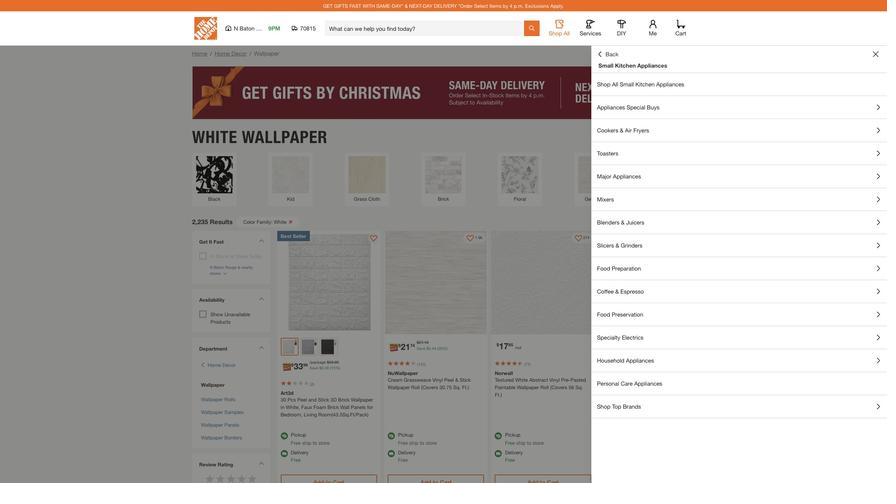 Task type: vqa. For each thing, say whether or not it's contained in the screenshot.
"6" to the top
yes



Task type: describe. For each thing, give the bounding box(es) containing it.
ft.) inside "norwall textured white abstract vinyl pre-pasted paintable wallpaper roll (covers 56 sq. ft.)"
[[495, 392, 502, 398]]

70815 button
[[292, 25, 316, 32]]

nuwallpaper cream grassweave vinyl peel & stick wallpaper roll (covers 30.75 sq. ft.)
[[388, 370, 471, 390]]

panels inside art3d 30 pcs peel and stick 3d brick wallpaper in white, faux foam brick wall panels for bedroom, living room(43.5sq.ft/pack)
[[351, 404, 366, 410]]

seller
[[293, 233, 306, 239]]

delivery for norwall textured white abstract vinyl pre-pasted paintable wallpaper roll (covers 56 sq. ft.)
[[505, 449, 523, 455]]

strippable
[[602, 384, 625, 390]]

1 star symbol image from the left
[[205, 473, 215, 483]]

unavailable
[[225, 311, 250, 317]]

p.m.
[[514, 3, 524, 9]]

kid
[[287, 196, 294, 202]]

grinders
[[621, 242, 643, 249]]

household appliances button
[[591, 349, 887, 372]]

peel inside art3d 30 pcs peel and stick 3d brick wallpaper in white, faux foam brick wall panels for bedroom, living room(43.5sq.ft/pack)
[[297, 396, 307, 403]]

kid image
[[272, 156, 309, 193]]

& inside nuwallpaper loft white brick textured peel & stick vinyl strippable wallpaper (covers 30.75 sq. ft.)
[[670, 377, 673, 383]]

roll inside the nuwallpaper cream grassweave vinyl peel & stick wallpaper roll (covers 30.75 sq. ft.)
[[411, 384, 420, 390]]

27 inside $ 27 . 18 save $ 5 . 44 ( 20 %)
[[419, 340, 423, 345]]

vinyl inside the nuwallpaper cream grassweave vinyl peel & stick wallpaper roll (covers 30.75 sq. ft.)
[[433, 377, 443, 383]]

wallpaper inside the nuwallpaper cream grassweave vinyl peel & stick wallpaper roll (covers 30.75 sq. ft.)
[[388, 384, 410, 390]]

major
[[597, 173, 612, 180]]

brick link
[[425, 156, 462, 202]]

the home depot logo image
[[194, 17, 217, 40]]

cream
[[388, 377, 403, 383]]

appliances special buys button
[[591, 96, 887, 119]]

$ 33 99
[[291, 361, 308, 371]]

white for nuwallpaper
[[612, 377, 625, 383]]

brick up wall
[[338, 396, 350, 403]]

appliances right care
[[634, 380, 662, 387]]

to for norwall textured white abstract vinyl pre-pasted paintable wallpaper roll (covers 56 sq. ft.)
[[527, 440, 531, 446]]

brick inside nuwallpaper loft white brick textured peel & stick vinyl strippable wallpaper (covers 30.75 sq. ft.)
[[626, 377, 638, 383]]

3d
[[331, 396, 337, 403]]

coffee
[[597, 288, 614, 295]]

available shipping image for nuwallpaper cream grassweave vinyl peel & stick wallpaper roll (covers 30.75 sq. ft.)
[[388, 450, 395, 457]]

3 star symbol image from the left
[[236, 473, 247, 483]]

white for norwall
[[515, 377, 528, 383]]

brands
[[623, 403, 641, 410]]

1 delivery from the left
[[291, 449, 309, 455]]

2,235
[[192, 218, 208, 226]]

2 20 from the left
[[653, 346, 657, 350]]

0 horizontal spatial panels
[[224, 422, 239, 428]]

1 horizontal spatial small
[[620, 81, 634, 87]]

shop for shop all small kitchen appliances
[[597, 81, 611, 87]]

fryers
[[634, 127, 649, 134]]

black link
[[196, 156, 233, 202]]

) for vinyl
[[425, 362, 426, 367]]

slicers
[[597, 242, 614, 249]]

family:
[[257, 219, 272, 225]]

white for color
[[274, 219, 287, 225]]

shop all small kitchen appliances link
[[591, 73, 887, 96]]

color family: white
[[243, 219, 287, 225]]

( 2 )
[[310, 382, 314, 386]]

geometric image
[[578, 156, 615, 193]]

faux
[[301, 404, 312, 410]]

best seller
[[281, 233, 306, 239]]

grey image
[[301, 339, 317, 355]]

best
[[281, 233, 291, 239]]

/roll
[[515, 345, 522, 350]]

& inside the nuwallpaper cream grassweave vinyl peel & stick wallpaper roll (covers 30.75 sq. ft.)
[[455, 377, 458, 383]]

art3d 30 pcs peel and stick 3d brick wallpaper in white, faux foam brick wall panels for bedroom, living room(43.5sq.ft/pack)
[[281, 390, 373, 417]]

9pm
[[268, 25, 280, 32]]

30 for art3d
[[281, 396, 286, 403]]

delivery free for cream grassweave vinyl peel & stick wallpaper roll (covers 30.75 sq. ft.)
[[398, 449, 416, 463]]

( inside /package $ 39 . 99 save $ 6 . 00 ( 15 %)
[[330, 366, 331, 370]]

) for brick
[[637, 362, 638, 367]]

mixers button
[[591, 188, 887, 211]]

2 / from the left
[[250, 51, 251, 57]]

products
[[211, 319, 231, 325]]

exclusions
[[525, 3, 549, 9]]

(covers inside nuwallpaper loft white brick textured peel & stick vinyl strippable wallpaper (covers 30.75 sq. ft.)
[[650, 384, 667, 390]]

grass cloth link
[[349, 156, 386, 202]]

peel inside nuwallpaper loft white brick textured peel & stick vinyl strippable wallpaper (covers 30.75 sq. ft.)
[[659, 377, 669, 383]]

$ down "/package"
[[319, 366, 322, 370]]

juicers
[[626, 219, 644, 226]]

wallpaper panels link
[[201, 422, 239, 428]]

wall
[[340, 404, 350, 410]]

baton
[[240, 25, 255, 32]]

art3d
[[281, 390, 294, 396]]

5
[[429, 346, 431, 350]]

food preparation button
[[591, 257, 887, 280]]

pickup free ship to store for textured white abstract vinyl pre-pasted paintable wallpaper roll (covers 56 sq. ft.)
[[505, 432, 544, 446]]

in stock at store today link
[[211, 253, 262, 259]]

0 vertical spatial kitchen
[[615, 62, 636, 69]]

to for nuwallpaper cream grassweave vinyl peel & stick wallpaper roll (covers 30.75 sq. ft.)
[[420, 440, 424, 446]]

sponsored banner image
[[192, 66, 695, 119]]

1 store from the left
[[319, 440, 330, 446]]

blenders & juicers button
[[591, 211, 887, 234]]

show unavailable products link
[[211, 311, 250, 325]]

electrics
[[622, 334, 644, 341]]

30.75 inside the nuwallpaper cream grassweave vinyl peel & stick wallpaper roll (covers 30.75 sq. ft.)
[[439, 384, 452, 390]]

toasters
[[597, 150, 618, 157]]

2 horizontal spatial %)
[[657, 346, 662, 350]]

diy
[[617, 30, 626, 36]]

1 / from the left
[[210, 51, 212, 57]]

care
[[621, 380, 633, 387]]

geometric
[[585, 196, 608, 202]]

4
[[510, 3, 513, 9]]

diy button
[[610, 20, 633, 37]]

(covers inside "norwall textured white abstract vinyl pre-pasted paintable wallpaper roll (covers 56 sq. ft.)"
[[550, 384, 567, 390]]

department link
[[196, 341, 267, 356]]

store for norwall textured white abstract vinyl pre-pasted paintable wallpaper roll (covers 56 sq. ft.)
[[533, 440, 544, 446]]

white,
[[286, 404, 300, 410]]

preparation
[[612, 265, 641, 272]]

17
[[499, 341, 509, 351]]

food for food preservation
[[597, 311, 610, 318]]

/package
[[310, 360, 326, 364]]

vinyl inside "norwall textured white abstract vinyl pre-pasted paintable wallpaper roll (covers 56 sq. ft.)"
[[549, 377, 560, 383]]

day
[[423, 3, 433, 9]]

ft.)
[[690, 384, 696, 390]]

home decor
[[208, 362, 236, 368]]

vinyl inside nuwallpaper loft white brick textured peel & stick vinyl strippable wallpaper (covers 30.75 sq. ft.)
[[687, 377, 698, 383]]

review rating
[[199, 461, 233, 467]]

sponsored
[[602, 233, 626, 239]]

air
[[625, 127, 632, 134]]

availability
[[199, 297, 225, 303]]

appliances up 'shop all small kitchen appliances'
[[637, 62, 667, 69]]

$ down 18
[[427, 346, 429, 350]]

delivery for nuwallpaper cream grassweave vinyl peel & stick wallpaper roll (covers 30.75 sq. ft.)
[[398, 449, 416, 455]]

1 star symbol image from the left
[[215, 473, 226, 483]]

specialty electrics button
[[591, 326, 887, 349]]

appliances up cookers
[[597, 104, 625, 111]]

apply.
[[550, 3, 564, 9]]

textured white abstract vinyl pre-pasted paintable wallpaper roll (covers 56 sq. ft.) image
[[491, 231, 595, 334]]

brick down brick image
[[438, 196, 449, 202]]

shop all button
[[548, 20, 571, 37]]

/package $ 39 . 99 save $ 6 . 00 ( 15 %)
[[310, 360, 340, 370]]

74
[[410, 343, 415, 348]]

show
[[211, 311, 223, 317]]

personal care appliances
[[597, 380, 662, 387]]

by
[[503, 3, 508, 9]]

small kitchen appliances
[[599, 62, 667, 69]]

slicers & grinders button
[[591, 234, 887, 257]]

appliances right major
[[613, 173, 641, 180]]

n baton rouge
[[234, 25, 273, 32]]

30 pcs peel and stick 3d brick wallpaper in white, faux foam brick wall panels for bedroom, living room(43.5sq.ft/pack) image
[[277, 231, 381, 334]]

floral image
[[501, 156, 539, 193]]

15
[[331, 366, 336, 370]]

30 for (
[[632, 362, 637, 367]]

by:
[[650, 216, 657, 222]]

shop for shop top brands
[[597, 403, 611, 410]]

shop top brands
[[597, 403, 641, 410]]

store for nuwallpaper cream grassweave vinyl peel & stick wallpaper roll (covers 30.75 sq. ft.)
[[426, 440, 437, 446]]

get
[[199, 239, 208, 245]]

wallpaper borders
[[201, 434, 242, 440]]

wallpaper samples
[[201, 409, 244, 415]]

black image
[[196, 156, 233, 193]]

rating
[[218, 461, 233, 467]]

me button
[[642, 20, 664, 37]]

blenders & juicers
[[597, 219, 644, 226]]

room(43.5sq.ft/pack)
[[318, 411, 369, 417]]

1 pickup free ship to store from the left
[[291, 432, 330, 446]]

toasters button
[[591, 142, 887, 165]]

0 vertical spatial small
[[599, 62, 614, 69]]

white image
[[282, 339, 297, 354]]

wallpaper inside nuwallpaper loft white brick textured peel & stick vinyl strippable wallpaper (covers 30.75 sq. ft.)
[[626, 384, 648, 390]]

rouge
[[256, 25, 273, 32]]

18
[[424, 340, 429, 345]]



Task type: locate. For each thing, give the bounding box(es) containing it.
2 horizontal spatial ship
[[516, 440, 526, 446]]

1 roll from the left
[[411, 384, 420, 390]]

1 vertical spatial home decor link
[[208, 361, 236, 369]]

2 star symbol image from the left
[[247, 473, 258, 483]]

panels left for
[[351, 404, 366, 410]]

pickup for norwall textured white abstract vinyl pre-pasted paintable wallpaper roll (covers 56 sq. ft.)
[[505, 432, 520, 438]]

1 textured from the left
[[495, 377, 514, 383]]

30.75 inside nuwallpaper loft white brick textured peel & stick vinyl strippable wallpaper (covers 30.75 sq. ft.)
[[668, 384, 681, 390]]

decor down department link
[[222, 362, 236, 368]]

.
[[423, 340, 424, 345], [431, 346, 432, 350], [645, 346, 646, 350], [333, 360, 335, 364], [324, 366, 325, 370]]

rolls
[[224, 396, 235, 402]]

2 horizontal spatial delivery free
[[505, 449, 523, 463]]

home down the home depot logo
[[192, 50, 207, 57]]

2 available for pickup image from the left
[[388, 432, 395, 439]]

food
[[597, 265, 610, 272], [597, 311, 610, 318]]

30.75
[[439, 384, 452, 390], [668, 384, 681, 390]]

0 vertical spatial 6
[[643, 346, 645, 350]]

personal care appliances link
[[591, 372, 887, 395]]

2 nuwallpaper from the left
[[602, 370, 632, 376]]

1 horizontal spatial vinyl
[[549, 377, 560, 383]]

1 horizontal spatial 20
[[653, 346, 657, 350]]

shop top brands button
[[591, 395, 887, 418]]

save inside /package $ 39 . 99 save $ 6 . 00 ( 15 %)
[[310, 366, 318, 370]]

( 137 )
[[417, 362, 426, 367]]

1 vertical spatial all
[[612, 81, 618, 87]]

cookers & air fryers button
[[591, 119, 887, 142]]

nuwallpaper up cream
[[388, 370, 418, 376]]

27 left 18
[[419, 340, 423, 345]]

%) inside /package $ 39 . 99 save $ 6 . 00 ( 15 %)
[[336, 366, 340, 370]]

bedroom,
[[281, 411, 303, 417]]

shop for shop all
[[549, 30, 562, 36]]

$ inside $ 33 99
[[291, 362, 294, 368]]

shop down back button
[[597, 81, 611, 87]]

$ 27 . 18 save $ 5 . 44 ( 20 %)
[[417, 340, 448, 350]]

0 horizontal spatial 27
[[419, 340, 423, 345]]

1 vertical spatial ft.)
[[495, 392, 502, 398]]

0 horizontal spatial 30.75
[[439, 384, 452, 390]]

1 delivery free from the left
[[291, 449, 309, 463]]

textured right care
[[639, 377, 658, 383]]

nuwallpaper for white
[[602, 370, 632, 376]]

( inside $ 27 . 18 save $ 5 . 44 ( 20 %)
[[437, 346, 438, 350]]

results
[[210, 218, 233, 226]]

0 horizontal spatial %)
[[336, 366, 340, 370]]

0 horizontal spatial pickup free ship to store
[[291, 432, 330, 446]]

$ inside the $ 21 74
[[398, 343, 401, 348]]

77
[[525, 362, 530, 367]]

star symbol image down the review rating link
[[236, 473, 247, 483]]

specialty electrics
[[597, 334, 644, 341]]

$ down electrics
[[641, 346, 643, 350]]

0 vertical spatial 30
[[632, 362, 637, 367]]

$ down white icon
[[291, 362, 294, 368]]

vinyl right grassweave
[[433, 377, 443, 383]]

save inside $ 27 . 18 save $ 5 . 44 ( 20 %)
[[417, 346, 425, 350]]

30 up personal care appliances
[[632, 362, 637, 367]]

in stock at store today
[[211, 253, 262, 259]]

1 horizontal spatial store
[[426, 440, 437, 446]]

home decor link down department
[[208, 361, 236, 369]]

(covers left sq.
[[650, 384, 667, 390]]

vinyl up ft.)
[[687, 377, 698, 383]]

delivery
[[291, 449, 309, 455], [398, 449, 416, 455], [505, 449, 523, 455]]

%) up nuwallpaper loft white brick textured peel & stick vinyl strippable wallpaper (covers 30.75 sq. ft.)
[[657, 346, 662, 350]]

top
[[612, 403, 621, 410]]

0 horizontal spatial roll
[[411, 384, 420, 390]]

0 horizontal spatial delivery
[[291, 449, 309, 455]]

0 horizontal spatial save
[[310, 366, 318, 370]]

2 roll from the left
[[540, 384, 549, 390]]

3 store from the left
[[533, 440, 544, 446]]

shop all small kitchen appliances
[[597, 81, 684, 87]]

grass cloth
[[354, 196, 380, 202]]

nuwallpaper for grassweave
[[388, 370, 418, 376]]

home
[[192, 50, 207, 57], [215, 50, 230, 57], [208, 362, 221, 368]]

available for pickup image
[[281, 432, 288, 439], [388, 432, 395, 439]]

3 delivery free from the left
[[505, 449, 523, 463]]

(covers down grassweave
[[421, 384, 438, 390]]

peel inside the nuwallpaper cream grassweave vinyl peel & stick wallpaper roll (covers 30.75 sq. ft.)
[[444, 377, 454, 383]]

$ right 74
[[417, 340, 419, 345]]

available shipping image for norwall textured white abstract vinyl pre-pasted paintable wallpaper roll (covers 56 sq. ft.)
[[495, 450, 502, 457]]

nuwallpaper inside the nuwallpaper cream grassweave vinyl peel & stick wallpaper roll (covers 30.75 sq. ft.)
[[388, 370, 418, 376]]

available shipping image
[[281, 450, 288, 457]]

1 vertical spatial 30
[[281, 396, 286, 403]]

home right home link
[[215, 50, 230, 57]]

star symbol image down review
[[205, 473, 215, 483]]

0 horizontal spatial stick
[[318, 396, 329, 403]]

1 horizontal spatial sq.
[[576, 384, 583, 390]]

2 to from the left
[[420, 440, 424, 446]]

feedback link image
[[878, 120, 887, 158]]

roll inside "norwall textured white abstract vinyl pre-pasted paintable wallpaper roll (covers 56 sq. ft.)"
[[540, 384, 549, 390]]

save down "/package"
[[310, 366, 318, 370]]

white inside button
[[274, 219, 287, 225]]

1 food from the top
[[597, 265, 610, 272]]

6 down electrics
[[643, 346, 645, 350]]

0 horizontal spatial textured
[[495, 377, 514, 383]]

small down back button
[[599, 62, 614, 69]]

textured inside nuwallpaper loft white brick textured peel & stick vinyl strippable wallpaper (covers 30.75 sq. ft.)
[[639, 377, 658, 383]]

1 vertical spatial 6
[[322, 366, 324, 370]]

stock
[[216, 253, 229, 259]]

wallpaper borders link
[[201, 434, 242, 440]]

all down small kitchen appliances at top right
[[612, 81, 618, 87]]

white inside nuwallpaper loft white brick textured peel & stick vinyl strippable wallpaper (covers 30.75 sq. ft.)
[[612, 377, 625, 383]]

&
[[405, 3, 408, 9], [620, 127, 624, 134], [621, 219, 625, 226], [616, 242, 619, 249], [615, 288, 619, 295], [455, 377, 458, 383], [670, 377, 673, 383]]

save down electrics
[[631, 346, 640, 350]]

$ left 74
[[398, 343, 401, 348]]

2 horizontal spatial (covers
[[650, 384, 667, 390]]

44
[[432, 346, 436, 350]]

2 horizontal spatial store
[[533, 440, 544, 446]]

0 horizontal spatial nuwallpaper
[[388, 370, 418, 376]]

appliances special buys
[[597, 104, 660, 111]]

99
[[335, 360, 339, 364], [303, 362, 308, 368]]

ship
[[302, 440, 311, 446], [409, 440, 418, 446], [516, 440, 526, 446]]

1 vinyl from the left
[[433, 377, 443, 383]]

/ down n baton rouge
[[250, 51, 251, 57]]

1 vertical spatial panels
[[224, 422, 239, 428]]

home for home / home decor / wallpaper
[[192, 50, 207, 57]]

1 vertical spatial shop
[[597, 81, 611, 87]]

2 horizontal spatial pickup
[[505, 432, 520, 438]]

0 vertical spatial 27
[[419, 340, 423, 345]]

0 horizontal spatial /
[[210, 51, 212, 57]]

) up the nuwallpaper cream grassweave vinyl peel & stick wallpaper roll (covers 30.75 sq. ft.)
[[425, 362, 426, 367]]

00
[[325, 366, 329, 370]]

home decor link down n
[[215, 50, 247, 57]]

) up the abstract in the bottom of the page
[[530, 362, 531, 367]]

0 horizontal spatial vinyl
[[433, 377, 443, 383]]

1 horizontal spatial nuwallpaper
[[602, 370, 632, 376]]

and
[[308, 396, 317, 403]]

ft.) inside the nuwallpaper cream grassweave vinyl peel & stick wallpaper roll (covers 30.75 sq. ft.)
[[462, 384, 469, 390]]

0 horizontal spatial to
[[313, 440, 317, 446]]

2 delivery from the left
[[398, 449, 416, 455]]

%) right 44 at the bottom left of page
[[443, 346, 448, 350]]

) down the save $ 6 . 27 ( 20 %) at the right bottom of page
[[637, 362, 638, 367]]

2 30.75 from the left
[[668, 384, 681, 390]]

2 food from the top
[[597, 311, 610, 318]]

0 horizontal spatial 6
[[322, 366, 324, 370]]

stick inside nuwallpaper loft white brick textured peel & stick vinyl strippable wallpaper (covers 30.75 sq. ft.)
[[675, 377, 686, 383]]

paintable
[[495, 384, 516, 390]]

pickup free ship to store for cream grassweave vinyl peel & stick wallpaper roll (covers 30.75 sq. ft.)
[[398, 432, 437, 446]]

food down coffee
[[597, 311, 610, 318]]

appliances
[[637, 62, 667, 69], [656, 81, 684, 87], [597, 104, 625, 111], [613, 173, 641, 180], [626, 357, 654, 364], [634, 380, 662, 387]]

1 horizontal spatial 99
[[335, 360, 339, 364]]

0 horizontal spatial (covers
[[421, 384, 438, 390]]

stick inside art3d 30 pcs peel and stick 3d brick wallpaper in white, faux foam brick wall panels for bedroom, living room(43.5sq.ft/pack)
[[318, 396, 329, 403]]

norwall textured white abstract vinyl pre-pasted paintable wallpaper roll (covers 56 sq. ft.)
[[495, 370, 586, 398]]

0 vertical spatial food
[[597, 265, 610, 272]]

2 horizontal spatial stick
[[675, 377, 686, 383]]

all
[[564, 30, 570, 36], [612, 81, 618, 87]]

30
[[632, 362, 637, 367], [281, 396, 286, 403]]

personal
[[597, 380, 619, 387]]

panels up borders
[[224, 422, 239, 428]]

available for pickup image
[[495, 432, 502, 439]]

home down department
[[208, 362, 221, 368]]

1 20 from the left
[[438, 346, 443, 350]]

free
[[291, 440, 301, 446], [398, 440, 408, 446], [505, 440, 515, 446], [291, 457, 301, 463], [398, 457, 408, 463], [505, 457, 515, 463]]

1 horizontal spatial pickup
[[398, 432, 413, 438]]

textured down norwall
[[495, 377, 514, 383]]

$ left the 85
[[497, 342, 499, 347]]

1 horizontal spatial 30
[[632, 362, 637, 367]]

fast
[[214, 239, 224, 245]]

20 up household appliances
[[653, 346, 657, 350]]

0 vertical spatial decor
[[231, 50, 247, 57]]

1 vertical spatial decor
[[222, 362, 236, 368]]

30 up in
[[281, 396, 286, 403]]

ship for textured white abstract vinyl pre-pasted paintable wallpaper roll (covers 56 sq. ft.)
[[516, 440, 526, 446]]

1 sq. from the left
[[453, 384, 461, 390]]

0 vertical spatial ft.)
[[462, 384, 469, 390]]

3 pickup free ship to store from the left
[[505, 432, 544, 446]]

0 horizontal spatial ship
[[302, 440, 311, 446]]

coffee & espresso
[[597, 288, 644, 295]]

pasted
[[571, 377, 586, 383]]

3 delivery from the left
[[505, 449, 523, 455]]

1 horizontal spatial 6
[[643, 346, 645, 350]]

2 horizontal spatial pickup free ship to store
[[505, 432, 544, 446]]

delivery free for textured white abstract vinyl pre-pasted paintable wallpaper roll (covers 56 sq. ft.)
[[505, 449, 523, 463]]

ship for cream grassweave vinyl peel & stick wallpaper roll (covers 30.75 sq. ft.)
[[409, 440, 418, 446]]

2 horizontal spatial peel
[[659, 377, 669, 383]]

today
[[249, 253, 262, 259]]

1 ship from the left
[[302, 440, 311, 446]]

2 vertical spatial shop
[[597, 403, 611, 410]]

specialty
[[597, 334, 620, 341]]

1 nuwallpaper from the left
[[388, 370, 418, 376]]

2 sq. from the left
[[576, 384, 583, 390]]

0 vertical spatial home decor link
[[215, 50, 247, 57]]

drawer close image
[[873, 51, 879, 57]]

2 horizontal spatial vinyl
[[687, 377, 698, 383]]

1 horizontal spatial peel
[[444, 377, 454, 383]]

roll down the abstract in the bottom of the page
[[540, 384, 549, 390]]

stick inside the nuwallpaper cream grassweave vinyl peel & stick wallpaper roll (covers 30.75 sq. ft.)
[[460, 377, 471, 383]]

sort
[[639, 216, 648, 222]]

black
[[208, 196, 220, 202]]

wallpaper inside "norwall textured white abstract vinyl pre-pasted paintable wallpaper roll (covers 56 sq. ft.)"
[[517, 384, 539, 390]]

1 horizontal spatial ft.)
[[495, 392, 502, 398]]

appliances up buys
[[656, 81, 684, 87]]

all for shop all
[[564, 30, 570, 36]]

food for food preparation
[[597, 265, 610, 272]]

1 30.75 from the left
[[439, 384, 452, 390]]

star symbol image down rating
[[226, 473, 236, 483]]

1 vertical spatial kitchen
[[636, 81, 655, 87]]

0 horizontal spatial available for pickup image
[[281, 432, 288, 439]]

99 inside $ 33 99
[[303, 362, 308, 368]]

1 horizontal spatial available for pickup image
[[388, 432, 395, 439]]

decor
[[231, 50, 247, 57], [222, 362, 236, 368]]

nuwallpaper inside nuwallpaper loft white brick textured peel & stick vinyl strippable wallpaper (covers 30.75 sq. ft.)
[[602, 370, 632, 376]]

sq. inside the nuwallpaper cream grassweave vinyl peel & stick wallpaper roll (covers 30.75 sq. ft.)
[[453, 384, 461, 390]]

2 pickup from the left
[[398, 432, 413, 438]]

services button
[[579, 20, 602, 37]]

) up and
[[313, 382, 314, 386]]

availability link
[[196, 292, 267, 309]]

0 horizontal spatial 99
[[303, 362, 308, 368]]

$
[[417, 340, 419, 345], [497, 342, 499, 347], [398, 343, 401, 348], [427, 346, 429, 350], [641, 346, 643, 350], [327, 360, 329, 364], [291, 362, 294, 368], [319, 366, 322, 370]]

1 horizontal spatial stick
[[460, 377, 471, 383]]

2 ship from the left
[[409, 440, 418, 446]]

nuwallpaper
[[388, 370, 418, 376], [602, 370, 632, 376]]

2 pickup free ship to store from the left
[[398, 432, 437, 446]]

6 inside /package $ 39 . 99 save $ 6 . 00 ( 15 %)
[[322, 366, 324, 370]]

(covers inside the nuwallpaper cream grassweave vinyl peel & stick wallpaper roll (covers 30.75 sq. ft.)
[[421, 384, 438, 390]]

get it fast
[[199, 239, 224, 245]]

save
[[417, 346, 425, 350], [631, 346, 640, 350], [310, 366, 318, 370]]

norwall
[[495, 370, 513, 376]]

1 horizontal spatial available shipping image
[[495, 450, 502, 457]]

1 horizontal spatial %)
[[443, 346, 448, 350]]

$ up the 00 in the left of the page
[[327, 360, 329, 364]]

pickup for nuwallpaper cream grassweave vinyl peel & stick wallpaper roll (covers 30.75 sq. ft.)
[[398, 432, 413, 438]]

27 up household appliances
[[646, 346, 651, 350]]

2 store from the left
[[426, 440, 437, 446]]

brick
[[438, 196, 449, 202], [626, 377, 638, 383], [338, 396, 350, 403], [328, 404, 339, 410]]

2 horizontal spatial save
[[631, 346, 640, 350]]

1 horizontal spatial ship
[[409, 440, 418, 446]]

espresso
[[621, 288, 644, 295]]

0 horizontal spatial small
[[599, 62, 614, 69]]

0 horizontal spatial available shipping image
[[388, 450, 395, 457]]

1 pickup from the left
[[291, 432, 306, 438]]

(covers down the pre-
[[550, 384, 567, 390]]

1 horizontal spatial /
[[250, 51, 251, 57]]

white inside "norwall textured white abstract vinyl pre-pasted paintable wallpaper roll (covers 56 sq. ft.)"
[[515, 377, 528, 383]]

floral link
[[501, 156, 539, 202]]

0 horizontal spatial peel
[[297, 396, 307, 403]]

brick down 3d
[[328, 404, 339, 410]]

buys
[[647, 104, 660, 111]]

0 horizontal spatial all
[[564, 30, 570, 36]]

2 horizontal spatial delivery
[[505, 449, 523, 455]]

to
[[313, 440, 317, 446], [420, 440, 424, 446], [527, 440, 531, 446]]

3 (covers from the left
[[650, 384, 667, 390]]

sq.
[[682, 384, 689, 390]]

1 horizontal spatial (covers
[[550, 384, 567, 390]]

3 ship from the left
[[516, 440, 526, 446]]

shop
[[549, 30, 562, 36], [597, 81, 611, 87], [597, 403, 611, 410]]

store
[[236, 253, 248, 259]]

$ 17 85 /roll
[[497, 341, 522, 351]]

grass cloth image
[[349, 156, 386, 193]]

all for shop all small kitchen appliances
[[612, 81, 618, 87]]

1 horizontal spatial delivery
[[398, 449, 416, 455]]

at
[[230, 253, 234, 259]]

wallpaper inside art3d 30 pcs peel and stick 3d brick wallpaper in white, faux foam brick wall panels for bedroom, living room(43.5sq.ft/pack)
[[351, 396, 373, 403]]

all left services
[[564, 30, 570, 36]]

1 vertical spatial small
[[620, 81, 634, 87]]

vinyl left the pre-
[[549, 377, 560, 383]]

%) inside $ 27 . 18 save $ 5 . 44 ( 20 %)
[[443, 346, 448, 350]]

1 horizontal spatial save
[[417, 346, 425, 350]]

$ inside $ 17 85 /roll
[[497, 342, 499, 347]]

1 (covers from the left
[[421, 384, 438, 390]]

20 right 44 at the bottom left of page
[[438, 346, 443, 350]]

1 to from the left
[[313, 440, 317, 446]]

20 inside $ 27 . 18 save $ 5 . 44 ( 20 %)
[[438, 346, 443, 350]]

What can we help you find today? search field
[[329, 21, 524, 36]]

shop down apply.
[[549, 30, 562, 36]]

store
[[319, 440, 330, 446], [426, 440, 437, 446], [533, 440, 544, 446]]

1 vertical spatial 27
[[646, 346, 651, 350]]

brick image
[[425, 156, 462, 193]]

1 horizontal spatial 27
[[646, 346, 651, 350]]

99 left "/package"
[[303, 362, 308, 368]]

get gifts fast with same-day* & next-day delivery *order select items by 4 p.m. exclusions apply.
[[323, 3, 564, 9]]

star symbol image
[[205, 473, 215, 483], [226, 473, 236, 483], [236, 473, 247, 483]]

33
[[294, 361, 303, 371]]

2 delivery free from the left
[[398, 449, 416, 463]]

3 pickup from the left
[[505, 432, 520, 438]]

cream grassweave vinyl peel & stick wallpaper roll (covers 30.75 sq. ft.) image
[[384, 231, 488, 334]]

brick down '( 30 )'
[[626, 377, 638, 383]]

sq. inside "norwall textured white abstract vinyl pre-pasted paintable wallpaper roll (covers 56 sq. ft.)"
[[576, 384, 583, 390]]

star symbol image
[[215, 473, 226, 483], [247, 473, 258, 483]]

1 horizontal spatial 30.75
[[668, 384, 681, 390]]

) for abstract
[[530, 362, 531, 367]]

1 available shipping image from the left
[[388, 450, 395, 457]]

select
[[474, 3, 488, 9]]

menu containing shop all small kitchen appliances
[[591, 73, 887, 418]]

30 inside art3d 30 pcs peel and stick 3d brick wallpaper in white, faux foam brick wall panels for bedroom, living room(43.5sq.ft/pack)
[[281, 396, 286, 403]]

menu
[[591, 73, 887, 418]]

loft white brick textured peel & stick vinyl strippable wallpaper (covers 30.75 sq. ft.) image
[[599, 231, 702, 334]]

1 vertical spatial food
[[597, 311, 610, 318]]

fast
[[350, 3, 361, 9]]

1 horizontal spatial star symbol image
[[247, 473, 258, 483]]

food left the "preparation"
[[597, 265, 610, 272]]

0 horizontal spatial pickup
[[291, 432, 306, 438]]

1 horizontal spatial roll
[[540, 384, 549, 390]]

2 vinyl from the left
[[549, 377, 560, 383]]

pickup
[[291, 432, 306, 438], [398, 432, 413, 438], [505, 432, 520, 438]]

wallpaper panels
[[201, 422, 239, 428]]

home for home decor
[[208, 362, 221, 368]]

pcs
[[288, 396, 296, 403]]

wallpaper
[[254, 50, 279, 57], [242, 127, 328, 147], [201, 382, 225, 388], [388, 384, 410, 390], [517, 384, 539, 390], [626, 384, 648, 390], [201, 396, 223, 402], [351, 396, 373, 403], [201, 409, 223, 415], [201, 422, 223, 428], [201, 434, 223, 440]]

%) right the 00 in the left of the page
[[336, 366, 340, 370]]

nuwallpaper loft white brick textured peel & stick vinyl strippable wallpaper (covers 30.75 sq. ft.)
[[602, 370, 698, 390]]

2 horizontal spatial to
[[527, 440, 531, 446]]

get it fast link
[[196, 234, 267, 251]]

kitchen down small kitchen appliances at top right
[[636, 81, 655, 87]]

1 available for pickup image from the left
[[281, 432, 288, 439]]

*order
[[458, 3, 473, 9]]

available shipping image
[[388, 450, 395, 457], [495, 450, 502, 457]]

shop all
[[549, 30, 570, 36]]

0 vertical spatial panels
[[351, 404, 366, 410]]

black image
[[321, 339, 337, 355]]

appliances down the save $ 6 . 27 ( 20 %) at the right bottom of page
[[626, 357, 654, 364]]

textured inside "norwall textured white abstract vinyl pre-pasted paintable wallpaper roll (covers 56 sq. ft.)"
[[495, 377, 514, 383]]

2 (covers from the left
[[550, 384, 567, 390]]

6 left the 00 in the left of the page
[[322, 366, 324, 370]]

( 30 )
[[631, 362, 638, 367]]

0 horizontal spatial 30
[[281, 396, 286, 403]]

vinyl
[[433, 377, 443, 383], [549, 377, 560, 383], [687, 377, 698, 383]]

white wallpaper
[[192, 127, 328, 147]]

1 horizontal spatial textured
[[639, 377, 658, 383]]

1 horizontal spatial to
[[420, 440, 424, 446]]

roll
[[411, 384, 420, 390], [540, 384, 549, 390]]

decor down n
[[231, 50, 247, 57]]

1 horizontal spatial all
[[612, 81, 618, 87]]

1 horizontal spatial delivery free
[[398, 449, 416, 463]]

nuwallpaper up loft
[[602, 370, 632, 376]]

small down small kitchen appliances at top right
[[620, 81, 634, 87]]

0 horizontal spatial store
[[319, 440, 330, 446]]

99 inside /package $ 39 . 99 save $ 6 . 00 ( 15 %)
[[335, 360, 339, 364]]

0 vertical spatial all
[[564, 30, 570, 36]]

1 horizontal spatial pickup free ship to store
[[398, 432, 437, 446]]

all inside button
[[564, 30, 570, 36]]

2 available shipping image from the left
[[495, 450, 502, 457]]

2 textured from the left
[[639, 377, 658, 383]]

0 horizontal spatial sq.
[[453, 384, 461, 390]]

/ right home link
[[210, 51, 212, 57]]

1 horizontal spatial panels
[[351, 404, 366, 410]]

pickup free ship to store
[[291, 432, 330, 446], [398, 432, 437, 446], [505, 432, 544, 446]]

shop left top at the bottom
[[597, 403, 611, 410]]

shop savings image
[[654, 156, 692, 193]]

sq.
[[453, 384, 461, 390], [576, 384, 583, 390]]

0 horizontal spatial star symbol image
[[215, 473, 226, 483]]

items
[[489, 3, 502, 9]]

0 vertical spatial shop
[[549, 30, 562, 36]]

kitchen down back
[[615, 62, 636, 69]]

0 horizontal spatial delivery free
[[291, 449, 309, 463]]

3 to from the left
[[527, 440, 531, 446]]

0 horizontal spatial ft.)
[[462, 384, 469, 390]]

roll down grassweave
[[411, 384, 420, 390]]

99 right 39
[[335, 360, 339, 364]]

save down 18
[[417, 346, 425, 350]]

in
[[211, 253, 215, 259]]

3 vinyl from the left
[[687, 377, 698, 383]]

food preparation
[[597, 265, 641, 272]]

0 horizontal spatial 20
[[438, 346, 443, 350]]

20
[[438, 346, 443, 350], [653, 346, 657, 350]]

2 star symbol image from the left
[[226, 473, 236, 483]]



